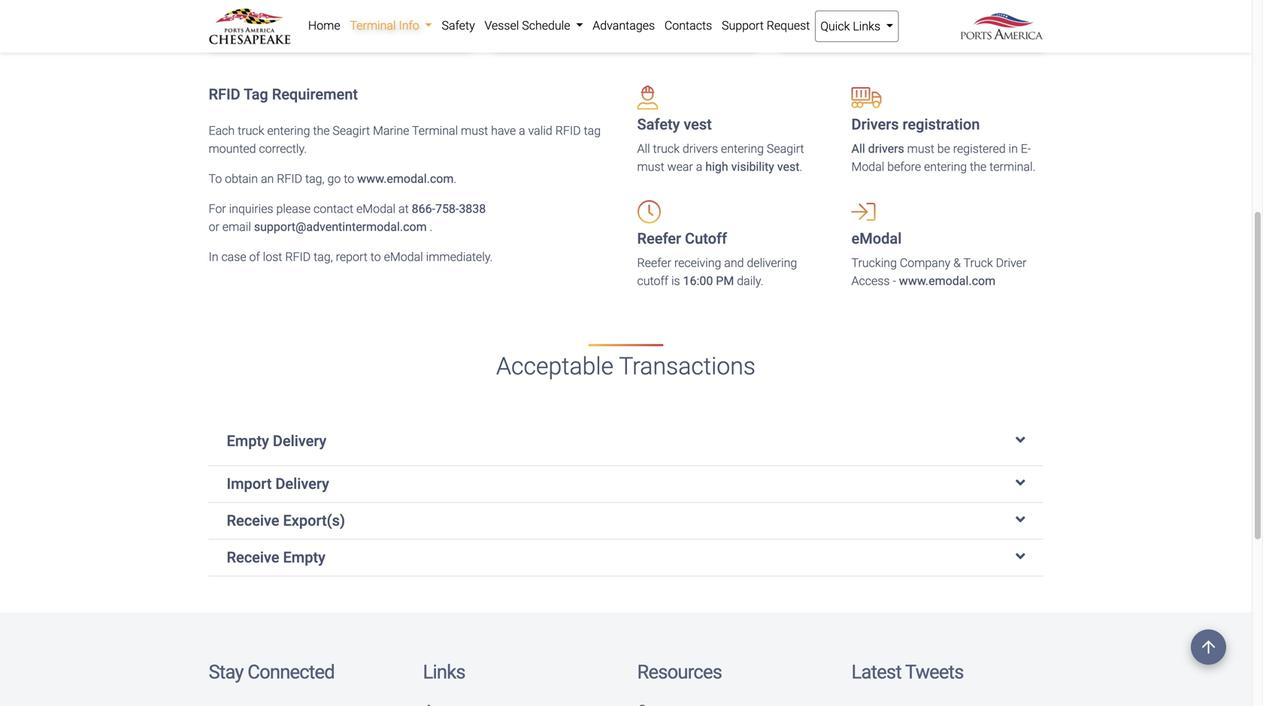 Task type: vqa. For each thing, say whether or not it's contained in the screenshot.
first 'all'
yes



Task type: describe. For each thing, give the bounding box(es) containing it.
rfid tag requirement
[[209, 86, 358, 103]]

pm
[[716, 274, 734, 288]]

be
[[937, 142, 950, 156]]

van.com
[[921, 6, 967, 21]]

trucking
[[851, 256, 897, 270]]

have
[[491, 124, 516, 138]]

import delivery link
[[227, 475, 1025, 493]]

all for all truck drivers entering seagirt must wear a
[[637, 142, 650, 156]]

at
[[398, 202, 409, 216]]

receive empty
[[227, 549, 325, 567]]

reefer receiving and delivering cutoff is
[[637, 256, 797, 288]]

quick links link
[[815, 11, 899, 42]]

safety vest
[[637, 116, 712, 133]]

entering inside the all truck drivers entering seagirt must wear a
[[721, 142, 764, 156]]

758- inside for inquiries please contact emodal at 866-758-3838 or email support@adventintermodal.com .
[[435, 202, 459, 216]]

1 vertical spatial links
[[423, 661, 465, 684]]

1 vertical spatial www.emodal.com
[[899, 274, 996, 288]]

support
[[722, 18, 764, 33]]

or 866-758-3838
[[509, 6, 597, 21]]

tweets
[[905, 661, 964, 684]]

vessel schedule
[[485, 18, 573, 33]]

2 vertical spatial emodal
[[384, 250, 423, 264]]

acceptable
[[496, 353, 614, 381]]

latest
[[851, 661, 901, 684]]

0 vertical spatial 866-
[[523, 6, 547, 21]]

quick
[[820, 19, 850, 33]]

1 vertical spatial 866-758-3838 link
[[412, 202, 486, 216]]

and
[[724, 256, 744, 270]]

an
[[261, 172, 274, 186]]

1 horizontal spatial .
[[454, 172, 457, 186]]

lost
[[263, 250, 282, 264]]

all drivers
[[851, 142, 904, 156]]

registration
[[903, 116, 980, 133]]

import delivery
[[227, 475, 329, 493]]

empty delivery link
[[227, 433, 1025, 450]]

terminal inside the terminal info link
[[350, 18, 396, 33]]

check square image
[[509, 0, 520, 1]]

email
[[222, 220, 251, 234]]

or inside for inquiries please contact emodal at 866-758-3838 or email support@adventintermodal.com .
[[209, 220, 219, 234]]

inquiries
[[229, 202, 273, 216]]

to obtain an rfid tag, go to www.emodal.com .
[[209, 172, 457, 186]]

vessel
[[485, 18, 519, 33]]

mounted
[[209, 142, 256, 156]]

export(s)
[[283, 512, 345, 530]]

receive for receive export(s)
[[227, 512, 279, 530]]

-
[[893, 274, 896, 288]]

receiving
[[674, 256, 721, 270]]

home
[[308, 18, 340, 33]]

16:00
[[683, 274, 713, 288]]

seagirt for entering
[[767, 142, 804, 156]]

immediately.
[[426, 250, 493, 264]]

high visibility vest .
[[705, 160, 802, 174]]

flexi-
[[812, 6, 840, 21]]

schedule
[[522, 18, 570, 33]]

marine
[[373, 124, 409, 138]]

van:
[[840, 6, 863, 21]]

in
[[1009, 142, 1018, 156]]

1 vertical spatial tag,
[[314, 250, 333, 264]]

of
[[249, 250, 260, 264]]

each truck entering the seagirt marine terminal must have a valid rfid tag mounted correctly.
[[209, 124, 601, 156]]

request
[[767, 18, 810, 33]]

transactions
[[619, 353, 756, 381]]

terminal inside each truck entering the seagirt marine terminal must have a valid rfid tag mounted correctly.
[[412, 124, 458, 138]]

0 vertical spatial www.emodal.com
[[357, 172, 454, 186]]

a inside each truck entering the seagirt marine terminal must have a valid rfid tag mounted correctly.
[[519, 124, 525, 138]]

1 horizontal spatial to
[[371, 250, 381, 264]]

must inside the all truck drivers entering seagirt must wear a
[[637, 160, 664, 174]]

to
[[209, 172, 222, 186]]

terminal info
[[350, 18, 422, 33]]

0 vertical spatial 866-758-3838 link
[[523, 6, 597, 21]]

866- inside for inquiries please contact emodal at 866-758-3838 or email support@adventintermodal.com .
[[412, 202, 435, 216]]

all truck drivers entering seagirt must wear a
[[637, 142, 804, 174]]

terminal.
[[990, 160, 1036, 174]]

www.emodal.com link for emodal
[[899, 274, 996, 288]]

www.flexi-van.com link
[[866, 6, 967, 21]]

entering inside must be registered in e- modal before entering the terminal.
[[924, 160, 967, 174]]

seagirt for the
[[333, 124, 370, 138]]

support request link
[[717, 11, 815, 41]]

stay connected
[[209, 661, 334, 684]]

entering inside each truck entering the seagirt marine terminal must have a valid rfid tag mounted correctly.
[[267, 124, 310, 138]]

rfid inside each truck entering the seagirt marine terminal must have a valid rfid tag mounted correctly.
[[555, 124, 581, 138]]

driver
[[996, 256, 1027, 270]]

the inside each truck entering the seagirt marine terminal must have a valid rfid tag mounted correctly.
[[313, 124, 330, 138]]

1 horizontal spatial vest
[[777, 160, 800, 174]]

tag
[[244, 86, 268, 103]]

info
[[399, 18, 419, 33]]

3838 inside for inquiries please contact emodal at 866-758-3838 or email support@adventintermodal.com .
[[459, 202, 486, 216]]

high
[[705, 160, 728, 174]]

must be registered in e- modal before entering the terminal.
[[851, 142, 1036, 174]]

quick links
[[820, 19, 883, 33]]

1 vertical spatial emodal
[[851, 230, 902, 248]]

0 horizontal spatial empty
[[227, 433, 269, 450]]

wear
[[667, 160, 693, 174]]

delivering
[[747, 256, 797, 270]]

safety for safety vest
[[637, 116, 680, 133]]

modal
[[851, 160, 884, 174]]

stay
[[209, 661, 243, 684]]



Task type: locate. For each thing, give the bounding box(es) containing it.
1 vertical spatial seagirt
[[767, 142, 804, 156]]

0 horizontal spatial 758-
[[435, 202, 459, 216]]

company
[[900, 256, 951, 270]]

empty delivery
[[227, 433, 327, 450]]

1 horizontal spatial entering
[[721, 142, 764, 156]]

1 vertical spatial the
[[970, 160, 987, 174]]

1 horizontal spatial a
[[696, 160, 703, 174]]

3 angle down image from the top
[[1016, 512, 1025, 527]]

empty
[[227, 433, 269, 450], [283, 549, 325, 567]]

truck up the 'mounted'
[[238, 124, 264, 138]]

angle down image for empty delivery
[[1016, 433, 1025, 448]]

1 horizontal spatial 866-758-3838 link
[[523, 6, 597, 21]]

1 reefer from the top
[[637, 230, 681, 248]]

0 horizontal spatial .
[[430, 220, 433, 234]]

safety for safety
[[442, 18, 475, 33]]

angle down image inside the import delivery link
[[1016, 475, 1025, 490]]

emodal left at
[[356, 202, 396, 216]]

1 vertical spatial delivery
[[275, 475, 329, 493]]

emodal inside for inquiries please contact emodal at 866-758-3838 or email support@adventintermodal.com .
[[356, 202, 396, 216]]

delivery up import delivery
[[273, 433, 327, 450]]

0 vertical spatial angle down image
[[1016, 433, 1025, 448]]

emodal
[[356, 202, 396, 216], [851, 230, 902, 248], [384, 250, 423, 264]]

the inside must be registered in e- modal before entering the terminal.
[[970, 160, 987, 174]]

support@adventintermodal.com link
[[254, 220, 430, 234]]

resources
[[637, 661, 722, 684]]

the down registered
[[970, 160, 987, 174]]

visibility
[[731, 160, 774, 174]]

must left be
[[907, 142, 934, 156]]

support@adventintermodal.com
[[254, 220, 427, 234]]

flexi-van: www.flexi-van.com
[[812, 6, 967, 21]]

safety up wear
[[637, 116, 680, 133]]

home link
[[303, 11, 345, 41]]

1 vertical spatial 866-
[[412, 202, 435, 216]]

0 vertical spatial a
[[519, 124, 525, 138]]

0 horizontal spatial 866-
[[412, 202, 435, 216]]

2 horizontal spatial .
[[800, 160, 802, 174]]

0 vertical spatial links
[[853, 19, 881, 33]]

access
[[851, 274, 890, 288]]

to
[[344, 172, 354, 186], [371, 250, 381, 264]]

all
[[637, 142, 650, 156], [851, 142, 865, 156]]

angle down image for receive export(s)
[[1016, 512, 1025, 527]]

1 vertical spatial or
[[209, 220, 219, 234]]

check square image
[[795, 7, 806, 19]]

vest
[[684, 116, 712, 133], [777, 160, 800, 174]]

a inside the all truck drivers entering seagirt must wear a
[[696, 160, 703, 174]]

www.emodal.com link down &
[[899, 274, 996, 288]]

www.flexi-
[[866, 6, 921, 21]]

go to top image
[[1191, 630, 1226, 665]]

must inside must be registered in e- modal before entering the terminal.
[[907, 142, 934, 156]]

angle down image for import delivery
[[1016, 475, 1025, 490]]

0 vertical spatial must
[[461, 124, 488, 138]]

truck
[[238, 124, 264, 138], [653, 142, 680, 156]]

must left wear
[[637, 160, 664, 174]]

1 vertical spatial truck
[[653, 142, 680, 156]]

1 horizontal spatial 758-
[[547, 6, 570, 21]]

0 horizontal spatial www.emodal.com
[[357, 172, 454, 186]]

0 horizontal spatial or
[[209, 220, 219, 234]]

truck inside each truck entering the seagirt marine terminal must have a valid rfid tag mounted correctly.
[[238, 124, 264, 138]]

angle down image inside empty delivery 'link'
[[1016, 433, 1025, 448]]

0 vertical spatial the
[[313, 124, 330, 138]]

emodal up trucking
[[851, 230, 902, 248]]

0 vertical spatial tag,
[[305, 172, 325, 186]]

reefer
[[637, 230, 681, 248], [637, 256, 671, 270]]

tag, left 'go'
[[305, 172, 325, 186]]

1 all from the left
[[637, 142, 650, 156]]

2 receive from the top
[[227, 549, 279, 567]]

1 vertical spatial 3838
[[459, 202, 486, 216]]

entering up 'correctly.' on the left of the page
[[267, 124, 310, 138]]

2 horizontal spatial entering
[[924, 160, 967, 174]]

16:00 pm daily.
[[683, 274, 764, 288]]

.
[[800, 160, 802, 174], [454, 172, 457, 186], [430, 220, 433, 234]]

www.emodal.com
[[357, 172, 454, 186], [899, 274, 996, 288]]

0 vertical spatial reefer
[[637, 230, 681, 248]]

1 horizontal spatial must
[[637, 160, 664, 174]]

entering down be
[[924, 160, 967, 174]]

drivers inside the all truck drivers entering seagirt must wear a
[[683, 142, 718, 156]]

registered
[[953, 142, 1006, 156]]

all inside the all truck drivers entering seagirt must wear a
[[637, 142, 650, 156]]

drivers
[[683, 142, 718, 156], [868, 142, 904, 156]]

delivery up export(s)
[[275, 475, 329, 493]]

1 vertical spatial a
[[696, 160, 703, 174]]

angle down image
[[1016, 549, 1025, 564]]

in case of lost rfid tag, report to emodal immediately.
[[209, 250, 493, 264]]

latest tweets
[[851, 661, 964, 684]]

or down for
[[209, 220, 219, 234]]

1 vertical spatial vest
[[777, 160, 800, 174]]

0 vertical spatial truck
[[238, 124, 264, 138]]

truck inside the all truck drivers entering seagirt must wear a
[[653, 142, 680, 156]]

emodal down at
[[384, 250, 423, 264]]

or down check square image
[[509, 6, 520, 21]]

truck for each
[[238, 124, 264, 138]]

all up modal
[[851, 142, 865, 156]]

0 vertical spatial 3838
[[570, 6, 597, 21]]

connected
[[248, 661, 334, 684]]

empty down export(s)
[[283, 549, 325, 567]]

for
[[209, 202, 226, 216]]

delivery for empty delivery
[[273, 433, 327, 450]]

seagirt
[[333, 124, 370, 138], [767, 142, 804, 156]]

daily.
[[737, 274, 764, 288]]

drivers
[[851, 116, 899, 133]]

0 horizontal spatial drivers
[[683, 142, 718, 156]]

1 horizontal spatial or
[[509, 6, 520, 21]]

empty up import
[[227, 433, 269, 450]]

1 horizontal spatial the
[[970, 160, 987, 174]]

to right report
[[371, 250, 381, 264]]

seagirt up high visibility vest .
[[767, 142, 804, 156]]

requirement
[[272, 86, 358, 103]]

0 horizontal spatial truck
[[238, 124, 264, 138]]

1 vertical spatial safety
[[637, 116, 680, 133]]

2 vertical spatial angle down image
[[1016, 512, 1025, 527]]

tab list containing empty delivery
[[209, 418, 1043, 577]]

0 vertical spatial to
[[344, 172, 354, 186]]

vessel schedule link
[[480, 11, 588, 41]]

2 vertical spatial must
[[637, 160, 664, 174]]

drivers registration
[[851, 116, 980, 133]]

. up the immediately. on the top left
[[430, 220, 433, 234]]

0 vertical spatial seagirt
[[333, 124, 370, 138]]

receive down import
[[227, 512, 279, 530]]

0 vertical spatial 758-
[[547, 6, 570, 21]]

1 vertical spatial terminal
[[412, 124, 458, 138]]

receive export(s)
[[227, 512, 345, 530]]

1 vertical spatial empty
[[283, 549, 325, 567]]

3838
[[570, 6, 597, 21], [459, 202, 486, 216]]

reefer cutoff
[[637, 230, 727, 248]]

1 horizontal spatial truck
[[653, 142, 680, 156]]

0 horizontal spatial vest
[[684, 116, 712, 133]]

1 horizontal spatial links
[[853, 19, 881, 33]]

3838 right schedule
[[570, 6, 597, 21]]

the down "requirement"
[[313, 124, 330, 138]]

a left valid
[[519, 124, 525, 138]]

delivery
[[273, 433, 327, 450], [275, 475, 329, 493]]

1 horizontal spatial all
[[851, 142, 865, 156]]

758-
[[547, 6, 570, 21], [435, 202, 459, 216]]

0 vertical spatial delivery
[[273, 433, 327, 450]]

tab list
[[209, 418, 1043, 577]]

support request
[[722, 18, 810, 33]]

0 vertical spatial emodal
[[356, 202, 396, 216]]

www.emodal.com link for each truck entering the seagirt marine terminal must have a valid rfid tag mounted correctly.
[[357, 172, 454, 186]]

866-
[[523, 6, 547, 21], [412, 202, 435, 216]]

0 vertical spatial empty
[[227, 433, 269, 450]]

0 horizontal spatial all
[[637, 142, 650, 156]]

valid
[[528, 124, 552, 138]]

must left the have
[[461, 124, 488, 138]]

vest up the all truck drivers entering seagirt must wear a
[[684, 116, 712, 133]]

0 vertical spatial safety
[[442, 18, 475, 33]]

reefer inside reefer receiving and delivering cutoff is
[[637, 256, 671, 270]]

receive down receive export(s)
[[227, 549, 279, 567]]

must inside each truck entering the seagirt marine terminal must have a valid rfid tag mounted correctly.
[[461, 124, 488, 138]]

1 horizontal spatial 3838
[[570, 6, 597, 21]]

e-
[[1021, 142, 1031, 156]]

before
[[887, 160, 921, 174]]

cutoff
[[685, 230, 727, 248]]

1 horizontal spatial www.emodal.com link
[[899, 274, 996, 288]]

safety left vessel on the top of the page
[[442, 18, 475, 33]]

each
[[209, 124, 235, 138]]

for inquiries please contact emodal at 866-758-3838 or email support@adventintermodal.com .
[[209, 202, 486, 234]]

correctly.
[[259, 142, 307, 156]]

angle down image
[[1016, 433, 1025, 448], [1016, 475, 1025, 490], [1016, 512, 1025, 527]]

drivers up high
[[683, 142, 718, 156]]

seagirt left marine
[[333, 124, 370, 138]]

1 vertical spatial www.emodal.com link
[[899, 274, 996, 288]]

to right 'go'
[[344, 172, 354, 186]]

3838 up the immediately. on the top left
[[459, 202, 486, 216]]

1 horizontal spatial www.emodal.com
[[899, 274, 996, 288]]

2 vertical spatial entering
[[924, 160, 967, 174]]

1 vertical spatial angle down image
[[1016, 475, 1025, 490]]

0 vertical spatial receive
[[227, 512, 279, 530]]

case
[[221, 250, 246, 264]]

&
[[953, 256, 961, 270]]

. inside for inquiries please contact emodal at 866-758-3838 or email support@adventintermodal.com .
[[430, 220, 433, 234]]

trucking company & truck driver access -
[[851, 256, 1027, 288]]

reefer for reefer receiving and delivering cutoff is
[[637, 256, 671, 270]]

0 vertical spatial terminal
[[350, 18, 396, 33]]

entering up visibility
[[721, 142, 764, 156]]

0 horizontal spatial must
[[461, 124, 488, 138]]

0 horizontal spatial 3838
[[459, 202, 486, 216]]

terminal right marine
[[412, 124, 458, 138]]

0 horizontal spatial seagirt
[[333, 124, 370, 138]]

0 horizontal spatial 866-758-3838 link
[[412, 202, 486, 216]]

1 horizontal spatial drivers
[[868, 142, 904, 156]]

must
[[461, 124, 488, 138], [907, 142, 934, 156], [637, 160, 664, 174]]

0 vertical spatial entering
[[267, 124, 310, 138]]

1 drivers from the left
[[683, 142, 718, 156]]

seagirt inside the all truck drivers entering seagirt must wear a
[[767, 142, 804, 156]]

receive for receive empty
[[227, 549, 279, 567]]

0 vertical spatial www.emodal.com link
[[357, 172, 454, 186]]

seagirt inside each truck entering the seagirt marine terminal must have a valid rfid tag mounted correctly.
[[333, 124, 370, 138]]

1 vertical spatial to
[[371, 250, 381, 264]]

. down each truck entering the seagirt marine terminal must have a valid rfid tag mounted correctly.
[[454, 172, 457, 186]]

truck for all
[[653, 142, 680, 156]]

0 horizontal spatial a
[[519, 124, 525, 138]]

0 horizontal spatial to
[[344, 172, 354, 186]]

1 vertical spatial reefer
[[637, 256, 671, 270]]

2 reefer from the top
[[637, 256, 671, 270]]

terminal left info in the top left of the page
[[350, 18, 396, 33]]

0 vertical spatial vest
[[684, 116, 712, 133]]

1 horizontal spatial safety
[[637, 116, 680, 133]]

0 horizontal spatial safety
[[442, 18, 475, 33]]

1 horizontal spatial terminal
[[412, 124, 458, 138]]

delivery for import delivery
[[275, 475, 329, 493]]

2 all from the left
[[851, 142, 865, 156]]

is
[[671, 274, 680, 288]]

import
[[227, 475, 272, 493]]

truck up wear
[[653, 142, 680, 156]]

report
[[336, 250, 368, 264]]

contacts link
[[660, 11, 717, 41]]

0 horizontal spatial entering
[[267, 124, 310, 138]]

1 angle down image from the top
[[1016, 433, 1025, 448]]

2 drivers from the left
[[868, 142, 904, 156]]

www.emodal.com up at
[[357, 172, 454, 186]]

all for all drivers
[[851, 142, 865, 156]]

cutoff
[[637, 274, 668, 288]]

contacts
[[665, 18, 712, 33]]

2 angle down image from the top
[[1016, 475, 1025, 490]]

866-758-3838 link
[[523, 6, 597, 21], [412, 202, 486, 216]]

terminal info link
[[345, 11, 437, 41]]

1 vertical spatial receive
[[227, 549, 279, 567]]

a left high
[[696, 160, 703, 174]]

all down safety vest
[[637, 142, 650, 156]]

1 vertical spatial must
[[907, 142, 934, 156]]

0 horizontal spatial the
[[313, 124, 330, 138]]

www.emodal.com down &
[[899, 274, 996, 288]]

1 horizontal spatial empty
[[283, 549, 325, 567]]

www.emodal.com link up at
[[357, 172, 454, 186]]

entering
[[267, 124, 310, 138], [721, 142, 764, 156], [924, 160, 967, 174]]

angle down image inside receive export(s) link
[[1016, 512, 1025, 527]]

1 horizontal spatial seagirt
[[767, 142, 804, 156]]

safety link
[[437, 11, 480, 41]]

0 horizontal spatial terminal
[[350, 18, 396, 33]]

tag, left report
[[314, 250, 333, 264]]

drivers up the before
[[868, 142, 904, 156]]

0 horizontal spatial links
[[423, 661, 465, 684]]

the
[[313, 124, 330, 138], [970, 160, 987, 174]]

1 receive from the top
[[227, 512, 279, 530]]

please
[[276, 202, 311, 216]]

. right visibility
[[800, 160, 802, 174]]

0 horizontal spatial www.emodal.com link
[[357, 172, 454, 186]]

reefer for reefer cutoff
[[637, 230, 681, 248]]

vest right visibility
[[777, 160, 800, 174]]

2 horizontal spatial must
[[907, 142, 934, 156]]

in
[[209, 250, 218, 264]]

contact
[[314, 202, 353, 216]]

0 vertical spatial or
[[509, 6, 520, 21]]

advantages link
[[588, 11, 660, 41]]

obtain
[[225, 172, 258, 186]]

1 vertical spatial entering
[[721, 142, 764, 156]]

1 vertical spatial 758-
[[435, 202, 459, 216]]

receive
[[227, 512, 279, 530], [227, 549, 279, 567]]



